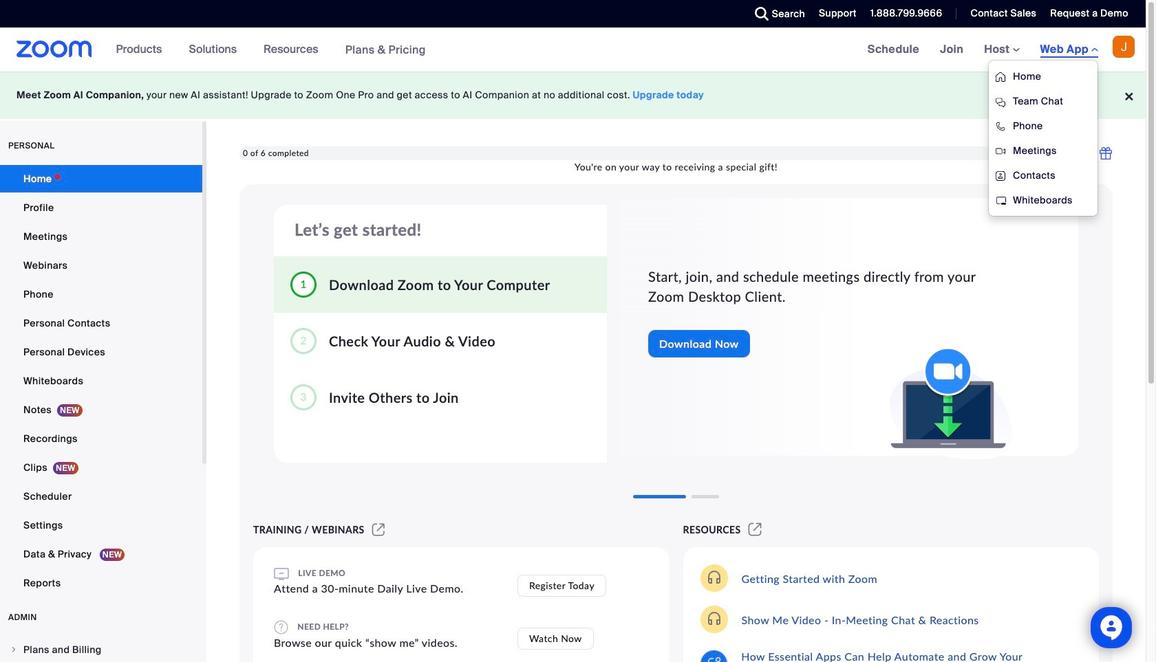 Task type: vqa. For each thing, say whether or not it's contained in the screenshot.
zoom oneicon
no



Task type: describe. For each thing, give the bounding box(es) containing it.
1 window new image from the left
[[370, 525, 387, 536]]

product information navigation
[[106, 28, 436, 72]]

2 window new image from the left
[[747, 525, 764, 536]]



Task type: locate. For each thing, give the bounding box(es) containing it.
right image
[[10, 646, 18, 655]]

banner
[[0, 28, 1146, 217]]

menu item
[[0, 638, 202, 663]]

footer
[[0, 72, 1146, 119]]

profile picture image
[[1113, 36, 1135, 58]]

0 horizontal spatial window new image
[[370, 525, 387, 536]]

personal menu menu
[[0, 165, 202, 599]]

zoom logo image
[[17, 41, 92, 58]]

window new image
[[370, 525, 387, 536], [747, 525, 764, 536]]

1 horizontal spatial window new image
[[747, 525, 764, 536]]

meetings navigation
[[858, 28, 1146, 217]]



